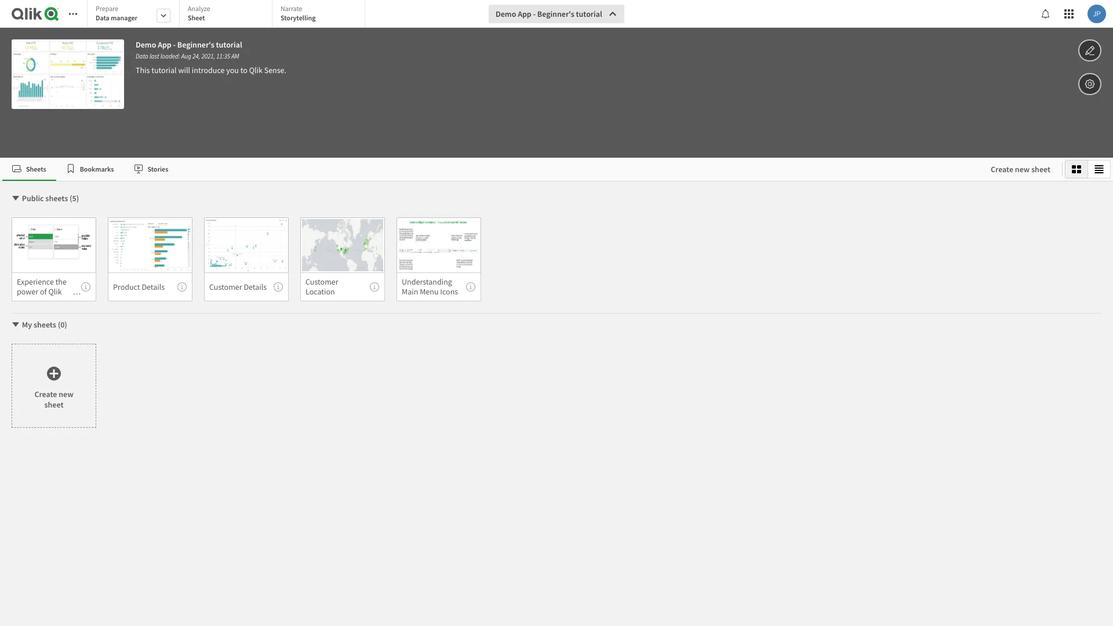 Task type: locate. For each thing, give the bounding box(es) containing it.
customer
[[306, 277, 338, 287], [209, 282, 242, 292]]

customer for location
[[306, 277, 338, 287]]

prepare
[[96, 4, 119, 13]]

tutorial
[[576, 9, 602, 19], [216, 39, 242, 50], [152, 65, 177, 75]]

narrate
[[281, 4, 303, 13]]

0 horizontal spatial create new sheet
[[34, 389, 73, 410]]

beginner's
[[538, 9, 575, 19], [177, 39, 214, 50]]

1 vertical spatial qlik
[[48, 287, 62, 297]]

1 vertical spatial tutorial
[[216, 39, 242, 50]]

will
[[178, 65, 190, 75]]

1 horizontal spatial create new sheet
[[991, 164, 1051, 175]]

demo inside demo app - beginner's tutorial data last loaded: aug 24, 2021, 11:35 am this tutorial will introduce you to qlik sense.
[[136, 39, 156, 50]]

tab list
[[87, 0, 369, 29], [2, 158, 980, 181]]

1 vertical spatial -
[[173, 39, 176, 50]]

2021,
[[201, 52, 215, 60]]

app inside demo app - beginner's tutorial data last loaded: aug 24, 2021, 11:35 am this tutorial will introduce you to qlik sense.
[[158, 39, 172, 50]]

narrate storytelling
[[281, 4, 316, 22]]

1 vertical spatial collapse image
[[11, 320, 20, 329]]

0 vertical spatial -
[[533, 9, 536, 19]]

2 tooltip from the left
[[177, 282, 187, 292]]

1 vertical spatial app
[[158, 39, 172, 50]]

1 vertical spatial beginner's
[[177, 39, 214, 50]]

demo app - beginner's tutorial button
[[489, 5, 625, 23]]

demo
[[496, 9, 516, 19], [136, 39, 156, 50]]

0 vertical spatial tutorial
[[576, 9, 602, 19]]

1 vertical spatial demo
[[136, 39, 156, 50]]

0 horizontal spatial data
[[96, 13, 109, 22]]

application
[[0, 0, 1114, 626]]

beginner's inside demo app - beginner's tutorial data last loaded: aug 24, 2021, 11:35 am this tutorial will introduce you to qlik sense.
[[177, 39, 214, 50]]

storytelling
[[281, 13, 316, 22]]

experience the power of qlik sense menu item
[[12, 273, 96, 307]]

data
[[96, 13, 109, 22], [136, 52, 148, 60]]

details for customer details
[[244, 282, 267, 292]]

0 vertical spatial new
[[1015, 164, 1030, 175]]

0 vertical spatial data
[[96, 13, 109, 22]]

manager
[[111, 13, 137, 22]]

1 horizontal spatial new
[[1015, 164, 1030, 175]]

sense
[[17, 296, 37, 307]]

new inside create new sheet
[[59, 389, 73, 399]]

3 tooltip from the left
[[274, 282, 283, 292]]

0 vertical spatial demo
[[496, 9, 516, 19]]

1 vertical spatial sheet
[[44, 399, 63, 410]]

edit image
[[1085, 43, 1096, 57]]

collapse image
[[11, 194, 20, 203], [11, 320, 20, 329]]

tooltip inside customer details menu item
[[274, 282, 283, 292]]

toolbar containing demo app - beginner's tutorial
[[0, 0, 1114, 158]]

demo for demo app - beginner's tutorial
[[496, 9, 516, 19]]

tooltip right product details
[[177, 282, 187, 292]]

0 horizontal spatial details
[[142, 282, 165, 292]]

0 horizontal spatial demo
[[136, 39, 156, 50]]

0 vertical spatial beginner's
[[538, 9, 575, 19]]

app for demo app - beginner's tutorial
[[518, 9, 532, 19]]

1 horizontal spatial create
[[991, 164, 1014, 175]]

experience the power of qlik sense sheet is selected. press the spacebar or enter key to open experience the power of qlik sense sheet. use the right and left arrow keys to navigate. element
[[12, 217, 96, 307]]

customer inside customer location menu item
[[306, 277, 338, 287]]

james peterson image
[[1088, 5, 1107, 23]]

4 tooltip from the left
[[370, 282, 379, 292]]

tooltip inside product details menu item
[[177, 282, 187, 292]]

app
[[518, 9, 532, 19], [158, 39, 172, 50]]

aug
[[181, 52, 191, 60]]

data down prepare
[[96, 13, 109, 22]]

qlik inside demo app - beginner's tutorial data last loaded: aug 24, 2021, 11:35 am this tutorial will introduce you to qlik sense.
[[249, 65, 263, 75]]

1 horizontal spatial sheet
[[1032, 164, 1051, 175]]

qlik inside experience the power of qlik sense
[[48, 287, 62, 297]]

app inside button
[[518, 9, 532, 19]]

5 tooltip from the left
[[466, 282, 476, 292]]

qlik
[[249, 65, 263, 75], [48, 287, 62, 297]]

details inside customer details menu item
[[244, 282, 267, 292]]

this
[[136, 65, 150, 75]]

app options image
[[1085, 77, 1096, 91]]

customer location sheet is selected. press the spacebar or enter key to open customer location sheet. use the right and left arrow keys to navigate. element
[[300, 217, 385, 302]]

1 horizontal spatial details
[[244, 282, 267, 292]]

tooltip left main
[[370, 282, 379, 292]]

- inside button
[[533, 9, 536, 19]]

1 collapse image from the top
[[11, 194, 20, 203]]

tooltip inside the understanding main menu icons menu item
[[466, 282, 476, 292]]

2 collapse image from the top
[[11, 320, 20, 329]]

1 vertical spatial create new sheet
[[34, 389, 73, 410]]

1 horizontal spatial beginner's
[[538, 9, 575, 19]]

group
[[1065, 160, 1111, 179]]

2 horizontal spatial tutorial
[[576, 9, 602, 19]]

tooltip for understanding main menu icons
[[466, 282, 476, 292]]

0 vertical spatial qlik
[[249, 65, 263, 75]]

create new sheet
[[991, 164, 1051, 175], [34, 389, 73, 410]]

beginner's inside button
[[538, 9, 575, 19]]

collapse image left public
[[11, 194, 20, 203]]

1 horizontal spatial qlik
[[249, 65, 263, 75]]

11:35
[[216, 52, 230, 60]]

tutorial for demo app - beginner's tutorial data last loaded: aug 24, 2021, 11:35 am this tutorial will introduce you to qlik sense.
[[216, 39, 242, 50]]

1 horizontal spatial tutorial
[[216, 39, 242, 50]]

0 vertical spatial collapse image
[[11, 194, 20, 203]]

demo app - beginner's tutorial data last loaded: aug 24, 2021, 11:35 am this tutorial will introduce you to qlik sense.
[[136, 39, 287, 75]]

- for demo app - beginner's tutorial data last loaded: aug 24, 2021, 11:35 am this tutorial will introduce you to qlik sense.
[[173, 39, 176, 50]]

tutorial for demo app - beginner's tutorial
[[576, 9, 602, 19]]

- inside demo app - beginner's tutorial data last loaded: aug 24, 2021, 11:35 am this tutorial will introduce you to qlik sense.
[[173, 39, 176, 50]]

1 horizontal spatial app
[[518, 9, 532, 19]]

tutorial inside 'demo app - beginner's tutorial' button
[[576, 9, 602, 19]]

qlik right to on the top left of the page
[[249, 65, 263, 75]]

bookmarks
[[80, 164, 114, 173]]

details inside product details menu item
[[142, 282, 165, 292]]

product details menu item
[[108, 273, 193, 302]]

qlik right of
[[48, 287, 62, 297]]

experience the power of qlik sense
[[17, 277, 67, 307]]

0 horizontal spatial sheet
[[44, 399, 63, 410]]

beginner's for demo app - beginner's tutorial
[[538, 9, 575, 19]]

0 horizontal spatial -
[[173, 39, 176, 50]]

bookmarks button
[[56, 158, 124, 181]]

data left last
[[136, 52, 148, 60]]

1 vertical spatial new
[[59, 389, 73, 399]]

0 vertical spatial tab list
[[87, 0, 369, 29]]

tab list containing prepare
[[87, 0, 369, 29]]

sheets left "(5)"
[[45, 193, 68, 204]]

sheets
[[45, 193, 68, 204], [34, 320, 56, 330]]

1 horizontal spatial -
[[533, 9, 536, 19]]

(0)
[[58, 320, 67, 330]]

sheets left (0) on the left bottom of page
[[34, 320, 56, 330]]

group inside application
[[1065, 160, 1111, 179]]

1 horizontal spatial data
[[136, 52, 148, 60]]

2 vertical spatial tutorial
[[152, 65, 177, 75]]

create
[[991, 164, 1014, 175], [34, 389, 57, 399]]

analyze sheet
[[188, 4, 210, 22]]

sheet
[[1032, 164, 1051, 175], [44, 399, 63, 410]]

tooltip inside customer location menu item
[[370, 282, 379, 292]]

details
[[142, 282, 165, 292], [244, 282, 267, 292]]

-
[[533, 9, 536, 19], [173, 39, 176, 50]]

new
[[1015, 164, 1030, 175], [59, 389, 73, 399]]

tooltip right customer details
[[274, 282, 283, 292]]

0 vertical spatial create new sheet
[[991, 164, 1051, 175]]

tooltip for customer details
[[274, 282, 283, 292]]

customer inside customer details menu item
[[209, 282, 242, 292]]

public
[[22, 193, 44, 204]]

0 horizontal spatial create
[[34, 389, 57, 399]]

0 horizontal spatial tutorial
[[152, 65, 177, 75]]

main
[[402, 287, 418, 297]]

(5)
[[70, 193, 79, 204]]

sense.
[[264, 65, 287, 75]]

2 details from the left
[[244, 282, 267, 292]]

collapse image left my
[[11, 320, 20, 329]]

0 horizontal spatial customer
[[209, 282, 242, 292]]

1 horizontal spatial customer
[[306, 277, 338, 287]]

1 details from the left
[[142, 282, 165, 292]]

1 tooltip from the left
[[81, 282, 90, 292]]

1 vertical spatial data
[[136, 52, 148, 60]]

0 vertical spatial sheet
[[1032, 164, 1051, 175]]

0 horizontal spatial beginner's
[[177, 39, 214, 50]]

sheets
[[26, 164, 46, 173]]

tooltip right icons
[[466, 282, 476, 292]]

analyze
[[188, 4, 210, 13]]

1 vertical spatial create
[[34, 389, 57, 399]]

tooltip right the
[[81, 282, 90, 292]]

experience
[[17, 277, 54, 287]]

demo inside button
[[496, 9, 516, 19]]

my sheets (0)
[[22, 320, 67, 330]]

0 vertical spatial create
[[991, 164, 1014, 175]]

0 horizontal spatial app
[[158, 39, 172, 50]]

tooltip inside experience the power of qlik sense menu item
[[81, 282, 90, 292]]

1 vertical spatial tab list
[[2, 158, 980, 181]]

tab list containing sheets
[[2, 158, 980, 181]]

public sheets (5)
[[22, 193, 79, 204]]

toolbar
[[0, 0, 1114, 158]]

beginner's for demo app - beginner's tutorial data last loaded: aug 24, 2021, 11:35 am this tutorial will introduce you to qlik sense.
[[177, 39, 214, 50]]

tooltip
[[81, 282, 90, 292], [177, 282, 187, 292], [274, 282, 283, 292], [370, 282, 379, 292], [466, 282, 476, 292]]

0 horizontal spatial qlik
[[48, 287, 62, 297]]

1 vertical spatial sheets
[[34, 320, 56, 330]]

icons
[[440, 287, 458, 297]]

1 horizontal spatial demo
[[496, 9, 516, 19]]

0 horizontal spatial new
[[59, 389, 73, 399]]

0 vertical spatial app
[[518, 9, 532, 19]]

product details sheet is selected. press the spacebar or enter key to open product details sheet. use the right and left arrow keys to navigate. element
[[108, 217, 193, 302]]

0 vertical spatial sheets
[[45, 193, 68, 204]]

understanding main menu icons
[[402, 277, 458, 297]]



Task type: vqa. For each thing, say whether or not it's contained in the screenshot.
@ button
no



Task type: describe. For each thing, give the bounding box(es) containing it.
power
[[17, 287, 38, 297]]

customer location
[[306, 277, 338, 297]]

my
[[22, 320, 32, 330]]

last
[[150, 52, 159, 60]]

24,
[[193, 52, 200, 60]]

collapse image for public
[[11, 194, 20, 203]]

customer for details
[[209, 282, 242, 292]]

create new sheet inside button
[[991, 164, 1051, 175]]

understanding
[[402, 277, 452, 287]]

sheets for my sheets
[[34, 320, 56, 330]]

create inside create new sheet
[[34, 389, 57, 399]]

tooltip for experience the power of qlik sense
[[81, 282, 90, 292]]

sheets button
[[2, 158, 56, 181]]

product details
[[113, 282, 165, 292]]

understanding main menu icons menu item
[[397, 273, 481, 302]]

tooltip for customer location
[[370, 282, 379, 292]]

prepare data manager
[[96, 4, 137, 22]]

customer details menu item
[[204, 273, 289, 302]]

tab list inside toolbar
[[87, 0, 369, 29]]

data inside demo app - beginner's tutorial data last loaded: aug 24, 2021, 11:35 am this tutorial will introduce you to qlik sense.
[[136, 52, 148, 60]]

customer details sheet is selected. press the spacebar or enter key to open customer details sheet. use the right and left arrow keys to navigate. element
[[204, 217, 289, 302]]

stories button
[[124, 158, 178, 181]]

am
[[232, 52, 239, 60]]

tooltip for product details
[[177, 282, 187, 292]]

introduce
[[192, 65, 225, 75]]

application containing demo app - beginner's tutorial
[[0, 0, 1114, 626]]

product
[[113, 282, 140, 292]]

details for product details
[[142, 282, 165, 292]]

create new sheet button
[[982, 160, 1060, 179]]

customer details
[[209, 282, 267, 292]]

sheet
[[188, 13, 205, 22]]

you
[[226, 65, 239, 75]]

loaded:
[[160, 52, 180, 60]]

create inside button
[[991, 164, 1014, 175]]

app for demo app - beginner's tutorial data last loaded: aug 24, 2021, 11:35 am this tutorial will introduce you to qlik sense.
[[158, 39, 172, 50]]

collapse image for my
[[11, 320, 20, 329]]

grid view image
[[1072, 165, 1082, 174]]

to
[[241, 65, 248, 75]]

menu
[[420, 287, 439, 297]]

customer location menu item
[[300, 273, 385, 302]]

understanding main menu icons sheet is selected. press the spacebar or enter key to open understanding main menu icons sheet. use the right and left arrow keys to navigate. element
[[397, 217, 481, 302]]

sheet inside create new sheet
[[44, 399, 63, 410]]

the
[[55, 277, 67, 287]]

sheet inside the create new sheet button
[[1032, 164, 1051, 175]]

demo for demo app - beginner's tutorial data last loaded: aug 24, 2021, 11:35 am this tutorial will introduce you to qlik sense.
[[136, 39, 156, 50]]

demo app - beginner's tutorial
[[496, 9, 602, 19]]

data inside prepare data manager
[[96, 13, 109, 22]]

new inside button
[[1015, 164, 1030, 175]]

- for demo app - beginner's tutorial
[[533, 9, 536, 19]]

location
[[306, 287, 335, 297]]

stories
[[148, 164, 168, 173]]

sheets for public sheets
[[45, 193, 68, 204]]

list view image
[[1095, 165, 1104, 174]]

of
[[40, 287, 47, 297]]



